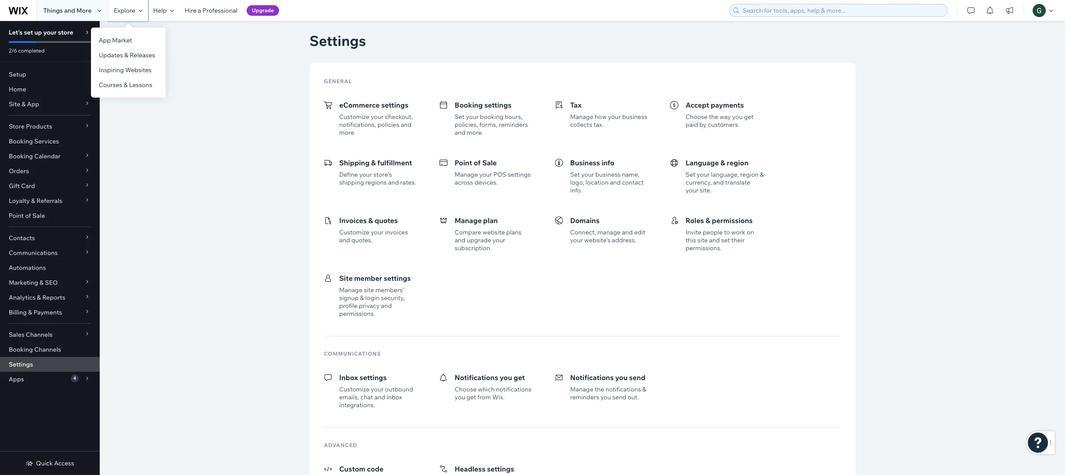 Task type: describe. For each thing, give the bounding box(es) containing it.
notifications you send manage the notifications & reminders you send out.
[[571, 373, 647, 401]]

point for point of sale manage your pos settings across devices.
[[455, 158, 472, 167]]

more
[[76, 7, 92, 14]]

your inside tax manage how your business collects tax.
[[608, 113, 621, 121]]

0 vertical spatial settings
[[310, 32, 366, 49]]

tax.
[[594, 121, 604, 129]]

roles & permissions invite people to work on this site and set their permissions.
[[686, 216, 755, 252]]

completed
[[18, 47, 45, 54]]

help button
[[148, 0, 180, 21]]

your inside domains connect, manage and edit your website's address.
[[571, 236, 583, 244]]

business info set your business name, logo, location and contact info.
[[571, 158, 644, 194]]

notifications for get
[[496, 386, 532, 393]]

shipping & fulfillment define your store's shipping regions and rates.
[[339, 158, 416, 186]]

shipping
[[339, 158, 370, 167]]

& right translate
[[760, 171, 764, 179]]

store products button
[[0, 119, 100, 134]]

outbound
[[385, 386, 413, 393]]

lessons
[[129, 81, 152, 89]]

permissions. for &
[[686, 244, 722, 252]]

automations link
[[0, 260, 100, 275]]

more. inside the ecommerce settings customize your checkout, notifications, policies and more.
[[339, 129, 356, 137]]

general-section element
[[318, 87, 848, 326]]

inbox
[[339, 373, 358, 382]]

business
[[571, 158, 600, 167]]

booking for settings
[[455, 101, 483, 109]]

your inside point of sale manage your pos settings across devices.
[[480, 171, 492, 179]]

0 vertical spatial send
[[630, 373, 646, 382]]

& for fulfillment
[[371, 158, 376, 167]]

things and more
[[43, 7, 92, 14]]

setup link
[[0, 67, 100, 82]]

advanced
[[324, 442, 357, 449]]

1 horizontal spatial app
[[99, 36, 111, 44]]

& for payments
[[28, 309, 32, 316]]

business for info
[[596, 171, 621, 179]]

booking channels
[[9, 346, 61, 354]]

inspiring websites link
[[91, 63, 166, 77]]

invite
[[686, 228, 702, 236]]

policies,
[[455, 121, 478, 129]]

settings inside "site member settings manage site members' signup & login security, profile privacy and permissions."
[[384, 274, 411, 283]]

Search for tools, apps, help & more... field
[[741, 4, 945, 17]]

& for quotes
[[369, 216, 373, 225]]

members'
[[376, 286, 404, 294]]

& for region
[[721, 158, 726, 167]]

collects
[[571, 121, 593, 129]]

way
[[720, 113, 731, 121]]

set for business info
[[571, 171, 580, 179]]

inbox
[[387, 393, 402, 401]]

gift card button
[[0, 179, 100, 193]]

loyalty & referrals
[[9, 197, 62, 205]]

language & region set your language, region & currency, and translate your site.
[[686, 158, 764, 194]]

settings for headless settings
[[487, 465, 515, 474]]

set for booking settings
[[455, 113, 465, 121]]

and inside manage plan compare website plans and upgrade your subscription.
[[455, 236, 466, 244]]

name,
[[622, 171, 640, 179]]

& for app
[[22, 100, 26, 108]]

the inside notifications you send manage the notifications & reminders you send out.
[[595, 386, 605, 393]]

booking for channels
[[9, 346, 33, 354]]

notifications for notifications you send
[[571, 373, 614, 382]]

headless
[[455, 465, 486, 474]]

currency,
[[686, 179, 712, 186]]

customize for ecommerce
[[339, 113, 370, 121]]

accept
[[686, 101, 710, 109]]

tax
[[571, 101, 582, 109]]

website's
[[585, 236, 611, 244]]

reports
[[42, 294, 65, 302]]

and inside "site member settings manage site members' signup & login security, profile privacy and permissions."
[[381, 302, 392, 310]]

your inside sidebar element
[[43, 28, 57, 36]]

manage for notifications you send
[[571, 386, 594, 393]]

custom code button
[[318, 459, 438, 475]]

ecommerce settings customize your checkout, notifications, policies and more.
[[339, 101, 413, 137]]

reminders inside notifications you send manage the notifications & reminders you send out.
[[571, 393, 600, 401]]

point of sale link
[[0, 208, 100, 223]]

site & app button
[[0, 97, 100, 112]]

card
[[21, 182, 35, 190]]

your inside the business info set your business name, logo, location and contact info.
[[582, 171, 594, 179]]

websites
[[125, 66, 152, 74]]

& inside "site member settings manage site members' signup & login security, profile privacy and permissions."
[[360, 294, 364, 302]]

headless settings
[[455, 465, 515, 474]]

settings for booking settings set your booking hours, policies, forms, reminders and more.
[[485, 101, 512, 109]]

reminders inside booking settings set your booking hours, policies, forms, reminders and more.
[[499, 121, 528, 129]]

marketing & seo button
[[0, 275, 100, 290]]

sidebar element
[[0, 21, 100, 475]]

market
[[112, 36, 132, 44]]

hire a professional link
[[180, 0, 243, 21]]

plan
[[484, 216, 498, 225]]

services
[[34, 137, 59, 145]]

to
[[725, 228, 730, 236]]

fulfillment
[[378, 158, 412, 167]]

1 vertical spatial send
[[613, 393, 627, 401]]

site.
[[700, 186, 712, 194]]

and inside inbox settings customize your outbound emails, chat and inbox integrations.
[[375, 393, 385, 401]]

contacts button
[[0, 231, 100, 246]]

store's
[[374, 171, 392, 179]]

choose inside notifications you get choose which notifications you get from wix.
[[455, 386, 477, 393]]

manage for point of sale
[[455, 171, 478, 179]]

customers.
[[708, 121, 740, 129]]

courses & lessons
[[99, 81, 152, 89]]

payments
[[711, 101, 744, 109]]

devices.
[[475, 179, 498, 186]]

channels for sales channels
[[26, 331, 53, 339]]

and inside invoices & quotes customize your invoices and quotes.
[[339, 236, 350, 244]]

privacy
[[359, 302, 380, 310]]

policies
[[378, 121, 400, 129]]

site member settings manage site members' signup & login security, profile privacy and permissions.
[[339, 274, 411, 318]]

site for member
[[339, 274, 353, 283]]

app inside popup button
[[27, 100, 39, 108]]

booking calendar button
[[0, 149, 100, 164]]

permissions. for member
[[339, 310, 375, 318]]

location
[[586, 179, 609, 186]]

site inside "site member settings manage site members' signup & login security, profile privacy and permissions."
[[364, 286, 374, 294]]

how
[[595, 113, 607, 121]]

signup
[[339, 294, 359, 302]]

subscription.
[[455, 244, 492, 252]]

products
[[26, 123, 52, 130]]

logo,
[[571, 179, 585, 186]]

& for seo
[[40, 279, 44, 287]]

booking
[[480, 113, 504, 121]]

site inside roles & permissions invite people to work on this site and set their permissions.
[[698, 236, 708, 244]]

sale for point of sale
[[32, 212, 45, 220]]

code
[[367, 465, 384, 474]]

quotes
[[375, 216, 398, 225]]

rates.
[[401, 179, 416, 186]]

of for point of sale
[[25, 212, 31, 220]]

define
[[339, 171, 358, 179]]

inspiring
[[99, 66, 124, 74]]



Task type: locate. For each thing, give the bounding box(es) containing it.
set inside booking settings set your booking hours, policies, forms, reminders and more.
[[455, 113, 465, 121]]

site
[[698, 236, 708, 244], [364, 286, 374, 294]]

set left up
[[24, 28, 33, 36]]

get
[[744, 113, 754, 121], [514, 373, 525, 382], [467, 393, 476, 401]]

your down language
[[697, 171, 710, 179]]

login
[[366, 294, 380, 302]]

1 notifications from the left
[[455, 373, 498, 382]]

point inside point of sale manage your pos settings across devices.
[[455, 158, 472, 167]]

business down info
[[596, 171, 621, 179]]

1 horizontal spatial business
[[623, 113, 648, 121]]

1 horizontal spatial more.
[[467, 129, 483, 137]]

your right up
[[43, 28, 57, 36]]

chat
[[361, 393, 373, 401]]

1 horizontal spatial settings
[[310, 32, 366, 49]]

communications inside dropdown button
[[9, 249, 58, 257]]

and right policies at the left top of the page
[[401, 121, 412, 129]]

booking up policies,
[[455, 101, 483, 109]]

1 horizontal spatial choose
[[686, 113, 708, 121]]

your left the 'inbox' at the left bottom
[[371, 386, 384, 393]]

and right site.
[[714, 179, 724, 186]]

1 vertical spatial app
[[27, 100, 39, 108]]

store
[[9, 123, 25, 130]]

0 vertical spatial sale
[[483, 158, 497, 167]]

2 vertical spatial customize
[[339, 386, 370, 393]]

site down the member
[[364, 286, 374, 294]]

point inside sidebar element
[[9, 212, 24, 220]]

& down inspiring websites
[[124, 81, 128, 89]]

set left the forms, on the top left of page
[[455, 113, 465, 121]]

and left the edit
[[622, 228, 633, 236]]

point down loyalty
[[9, 212, 24, 220]]

member
[[354, 274, 382, 283]]

roles
[[686, 216, 704, 225]]

emails,
[[339, 393, 359, 401]]

settings right pos
[[508, 171, 531, 179]]

your down shipping
[[359, 171, 372, 179]]

and right chat
[[375, 393, 385, 401]]

1 horizontal spatial sale
[[483, 158, 497, 167]]

& up store's at left top
[[371, 158, 376, 167]]

communications-section element
[[318, 359, 848, 417]]

& left quotes
[[369, 216, 373, 225]]

sale
[[483, 158, 497, 167], [32, 212, 45, 220]]

general
[[324, 78, 352, 84]]

& for permissions
[[706, 216, 711, 225]]

2 vertical spatial get
[[467, 393, 476, 401]]

1 horizontal spatial reminders
[[571, 393, 600, 401]]

work
[[732, 228, 746, 236]]

billing & payments button
[[0, 305, 100, 320]]

booking down store
[[9, 137, 33, 145]]

0 vertical spatial business
[[623, 113, 648, 121]]

and left more
[[64, 7, 75, 14]]

1 vertical spatial site
[[339, 274, 353, 283]]

customize inside invoices & quotes customize your invoices and quotes.
[[339, 228, 370, 236]]

2 customize from the top
[[339, 228, 370, 236]]

quick
[[36, 460, 53, 467]]

and inside domains connect, manage and edit your website's address.
[[622, 228, 633, 236]]

2/6
[[9, 47, 17, 54]]

0 vertical spatial point
[[455, 158, 472, 167]]

invoices
[[385, 228, 408, 236]]

wix.
[[493, 393, 505, 401]]

of down loyalty & referrals
[[25, 212, 31, 220]]

customize inside inbox settings customize your outbound emails, chat and inbox integrations.
[[339, 386, 370, 393]]

& inside loyalty & referrals popup button
[[31, 197, 35, 205]]

1 vertical spatial channels
[[34, 346, 61, 354]]

site
[[9, 100, 20, 108], [339, 274, 353, 283]]

sale inside sidebar element
[[32, 212, 45, 220]]

your inside inbox settings customize your outbound emails, chat and inbox integrations.
[[371, 386, 384, 393]]

your down business
[[582, 171, 594, 179]]

1 vertical spatial the
[[595, 386, 605, 393]]

apps
[[9, 376, 24, 383]]

set inside the language & region set your language, region & currency, and translate your site.
[[686, 171, 696, 179]]

1 vertical spatial region
[[741, 171, 759, 179]]

& up language,
[[721, 158, 726, 167]]

0 vertical spatial the
[[709, 113, 719, 121]]

app market
[[99, 36, 132, 44]]

send up the out.
[[630, 373, 646, 382]]

1 customize from the top
[[339, 113, 370, 121]]

billing & payments
[[9, 309, 62, 316]]

2 notifications from the left
[[606, 386, 641, 393]]

permissions. inside "site member settings manage site members' signup & login security, profile privacy and permissions."
[[339, 310, 375, 318]]

orders
[[9, 167, 29, 175]]

app
[[99, 36, 111, 44], [27, 100, 39, 108]]

0 horizontal spatial of
[[25, 212, 31, 220]]

your inside manage plan compare website plans and upgrade your subscription.
[[493, 236, 506, 244]]

updates & releases
[[99, 51, 155, 59]]

booking inside dropdown button
[[9, 152, 33, 160]]

site inside popup button
[[9, 100, 20, 108]]

your inside booking settings set your booking hours, policies, forms, reminders and more.
[[466, 113, 479, 121]]

0 vertical spatial region
[[727, 158, 749, 167]]

& for reports
[[37, 294, 41, 302]]

1 vertical spatial sale
[[32, 212, 45, 220]]

notifications for notifications you get
[[455, 373, 498, 382]]

customize for inbox
[[339, 386, 370, 393]]

set inside sidebar element
[[24, 28, 33, 36]]

0 horizontal spatial sale
[[32, 212, 45, 220]]

& inside roles & permissions invite people to work on this site and set their permissions.
[[706, 216, 711, 225]]

customize down the invoices
[[339, 228, 370, 236]]

manage inside manage plan compare website plans and upgrade your subscription.
[[455, 216, 482, 225]]

gift card
[[9, 182, 35, 190]]

1 vertical spatial point
[[9, 212, 24, 220]]

1 horizontal spatial communications
[[324, 351, 381, 357]]

0 vertical spatial communications
[[9, 249, 58, 257]]

and inside the business info set your business name, logo, location and contact info.
[[610, 179, 621, 186]]

and left name,
[[610, 179, 621, 186]]

settings inside booking settings set your booking hours, policies, forms, reminders and more.
[[485, 101, 512, 109]]

sales channels button
[[0, 327, 100, 342]]

access
[[54, 460, 74, 467]]

1 vertical spatial customize
[[339, 228, 370, 236]]

accept payments choose the way you get paid by customers.
[[686, 101, 754, 129]]

1 more. from the left
[[339, 129, 356, 137]]

updates & releases link
[[91, 48, 166, 63]]

1 vertical spatial choose
[[455, 386, 477, 393]]

your left plans
[[493, 236, 506, 244]]

your down ecommerce
[[371, 113, 384, 121]]

billing
[[9, 309, 27, 316]]

payments
[[34, 309, 62, 316]]

loyalty
[[9, 197, 30, 205]]

1 horizontal spatial of
[[474, 158, 481, 167]]

0 vertical spatial get
[[744, 113, 754, 121]]

up
[[34, 28, 42, 36]]

and left quotes.
[[339, 236, 350, 244]]

1 vertical spatial of
[[25, 212, 31, 220]]

0 vertical spatial channels
[[26, 331, 53, 339]]

choose
[[686, 113, 708, 121], [455, 386, 477, 393]]

marketing
[[9, 279, 38, 287]]

info.
[[571, 186, 583, 194]]

your
[[43, 28, 57, 36], [371, 113, 384, 121], [466, 113, 479, 121], [608, 113, 621, 121], [359, 171, 372, 179], [480, 171, 492, 179], [582, 171, 594, 179], [697, 171, 710, 179], [686, 186, 699, 194], [371, 228, 384, 236], [493, 236, 506, 244], [571, 236, 583, 244], [371, 386, 384, 393]]

the inside accept payments choose the way you get paid by customers.
[[709, 113, 719, 121]]

permissions
[[712, 216, 753, 225]]

out.
[[628, 393, 639, 401]]

& right the out.
[[643, 386, 647, 393]]

1 horizontal spatial set
[[571, 171, 580, 179]]

4
[[73, 376, 76, 381]]

0 horizontal spatial get
[[467, 393, 476, 401]]

1 horizontal spatial the
[[709, 113, 719, 121]]

and inside booking settings set your booking hours, policies, forms, reminders and more.
[[455, 129, 466, 137]]

your inside invoices & quotes customize your invoices and quotes.
[[371, 228, 384, 236]]

your inside shipping & fulfillment define your store's shipping regions and rates.
[[359, 171, 372, 179]]

quotes.
[[352, 236, 373, 244]]

inbox settings customize your outbound emails, chat and inbox integrations.
[[339, 373, 413, 409]]

and inside the language & region set your language, region & currency, and translate your site.
[[714, 179, 724, 186]]

& inside site & app popup button
[[22, 100, 26, 108]]

app up updates
[[99, 36, 111, 44]]

region
[[727, 158, 749, 167], [741, 171, 759, 179]]

permissions. inside roles & permissions invite people to work on this site and set their permissions.
[[686, 244, 722, 252]]

sale up pos
[[483, 158, 497, 167]]

& inside notifications you send manage the notifications & reminders you send out.
[[643, 386, 647, 393]]

your inside the ecommerce settings customize your checkout, notifications, policies and more.
[[371, 113, 384, 121]]

1 horizontal spatial send
[[630, 373, 646, 382]]

settings up members'
[[384, 274, 411, 283]]

translate
[[726, 179, 751, 186]]

0 vertical spatial permissions.
[[686, 244, 722, 252]]

choose down accept
[[686, 113, 708, 121]]

0 vertical spatial choose
[[686, 113, 708, 121]]

0 horizontal spatial set
[[455, 113, 465, 121]]

channels inside dropdown button
[[26, 331, 53, 339]]

settings inside inbox settings customize your outbound emails, chat and inbox integrations.
[[360, 373, 387, 382]]

0 horizontal spatial choose
[[455, 386, 477, 393]]

1 notifications from the left
[[496, 386, 532, 393]]

& left reports
[[37, 294, 41, 302]]

& left seo
[[40, 279, 44, 287]]

your left site.
[[686, 186, 699, 194]]

0 horizontal spatial permissions.
[[339, 310, 375, 318]]

site right this
[[698, 236, 708, 244]]

1 horizontal spatial permissions.
[[686, 244, 722, 252]]

permissions. down people
[[686, 244, 722, 252]]

your left website's
[[571, 236, 583, 244]]

communications
[[9, 249, 58, 257], [324, 351, 381, 357]]

from
[[478, 393, 491, 401]]

0 horizontal spatial reminders
[[499, 121, 528, 129]]

app market link
[[91, 33, 166, 48]]

more. inside booking settings set your booking hours, policies, forms, reminders and more.
[[467, 129, 483, 137]]

language
[[686, 158, 719, 167]]

1 horizontal spatial notifications
[[571, 373, 614, 382]]

1 horizontal spatial site
[[698, 236, 708, 244]]

set left their
[[722, 236, 730, 244]]

app down the home "link"
[[27, 100, 39, 108]]

notifications you get choose which notifications you get from wix.
[[455, 373, 532, 401]]

site down home on the top left of page
[[9, 100, 20, 108]]

1 vertical spatial permissions.
[[339, 310, 375, 318]]

invoices & quotes customize your invoices and quotes.
[[339, 216, 408, 244]]

website
[[483, 228, 505, 236]]

business right how
[[623, 113, 648, 121]]

& up people
[[706, 216, 711, 225]]

channels down the sales channels dropdown button
[[34, 346, 61, 354]]

manage inside tax manage how your business collects tax.
[[571, 113, 594, 121]]

3 customize from the top
[[339, 386, 370, 393]]

& up inspiring websites
[[124, 51, 128, 59]]

setup
[[9, 70, 26, 78]]

0 horizontal spatial the
[[595, 386, 605, 393]]

manage inside point of sale manage your pos settings across devices.
[[455, 171, 478, 179]]

2 more. from the left
[[467, 129, 483, 137]]

explore
[[114, 7, 135, 14]]

booking
[[455, 101, 483, 109], [9, 137, 33, 145], [9, 152, 33, 160], [9, 346, 33, 354]]

& inside shipping & fulfillment define your store's shipping regions and rates.
[[371, 158, 376, 167]]

settings for ecommerce settings customize your checkout, notifications, policies and more.
[[381, 101, 409, 109]]

settings inside sidebar element
[[9, 361, 33, 369]]

customize down ecommerce
[[339, 113, 370, 121]]

your left the forms, on the top left of page
[[466, 113, 479, 121]]

permissions. down signup
[[339, 310, 375, 318]]

0 horizontal spatial site
[[364, 286, 374, 294]]

business inside the business info set your business name, logo, location and contact info.
[[596, 171, 621, 179]]

send left the out.
[[613, 393, 627, 401]]

of up devices.
[[474, 158, 481, 167]]

notifications inside notifications you get choose which notifications you get from wix.
[[455, 373, 498, 382]]

1 vertical spatial site
[[364, 286, 374, 294]]

& inside analytics & reports popup button
[[37, 294, 41, 302]]

0 vertical spatial of
[[474, 158, 481, 167]]

upgrade
[[252, 7, 274, 14]]

referrals
[[37, 197, 62, 205]]

and left the forms, on the top left of page
[[455, 129, 466, 137]]

the left the out.
[[595, 386, 605, 393]]

0 vertical spatial reminders
[[499, 121, 528, 129]]

manage for site member settings
[[339, 286, 363, 294]]

settings up checkout, at the top left
[[381, 101, 409, 109]]

home
[[9, 85, 26, 93]]

region up language,
[[727, 158, 749, 167]]

ecommerce
[[339, 101, 380, 109]]

settings link
[[0, 357, 100, 372]]

business for manage
[[623, 113, 648, 121]]

& inside marketing & seo dropdown button
[[40, 279, 44, 287]]

0 vertical spatial set
[[24, 28, 33, 36]]

marketing & seo
[[9, 279, 58, 287]]

point for point of sale
[[9, 212, 24, 220]]

& inside updates & releases link
[[124, 51, 128, 59]]

language,
[[711, 171, 739, 179]]

site for &
[[9, 100, 20, 108]]

0 horizontal spatial send
[[613, 393, 627, 401]]

set inside the business info set your business name, logo, location and contact info.
[[571, 171, 580, 179]]

of inside sidebar element
[[25, 212, 31, 220]]

0 vertical spatial site
[[9, 100, 20, 108]]

by
[[700, 121, 707, 129]]

courses & lessons link
[[91, 77, 166, 92]]

your left pos
[[480, 171, 492, 179]]

0 horizontal spatial communications
[[9, 249, 58, 257]]

1 horizontal spatial set
[[722, 236, 730, 244]]

communications up inbox
[[324, 351, 381, 357]]

settings inside button
[[487, 465, 515, 474]]

notifications inside notifications you send manage the notifications & reminders you send out.
[[606, 386, 641, 393]]

0 horizontal spatial set
[[24, 28, 33, 36]]

and inside the ecommerce settings customize your checkout, notifications, policies and more.
[[401, 121, 412, 129]]

0 horizontal spatial notifications
[[455, 373, 498, 382]]

and left rates.
[[388, 179, 399, 186]]

& for referrals
[[31, 197, 35, 205]]

1 horizontal spatial site
[[339, 274, 353, 283]]

set down language
[[686, 171, 696, 179]]

custom
[[339, 465, 366, 474]]

manage inside notifications you send manage the notifications & reminders you send out.
[[571, 386, 594, 393]]

more.
[[339, 129, 356, 137], [467, 129, 483, 137]]

you inside accept payments choose the way you get paid by customers.
[[733, 113, 743, 121]]

0 horizontal spatial site
[[9, 100, 20, 108]]

the left way
[[709, 113, 719, 121]]

choose inside accept payments choose the way you get paid by customers.
[[686, 113, 708, 121]]

point up 'across'
[[455, 158, 472, 167]]

edit
[[635, 228, 646, 236]]

1 vertical spatial set
[[722, 236, 730, 244]]

notifications inside notifications you get choose which notifications you get from wix.
[[496, 386, 532, 393]]

choose left from
[[455, 386, 477, 393]]

2 notifications from the left
[[571, 373, 614, 382]]

more. down ecommerce
[[339, 129, 356, 137]]

notifications for send
[[606, 386, 641, 393]]

0 horizontal spatial app
[[27, 100, 39, 108]]

settings inside point of sale manage your pos settings across devices.
[[508, 171, 531, 179]]

0 horizontal spatial more.
[[339, 129, 356, 137]]

customize down inbox
[[339, 386, 370, 393]]

customize inside the ecommerce settings customize your checkout, notifications, policies and more.
[[339, 113, 370, 121]]

people
[[703, 228, 723, 236]]

settings up apps
[[9, 361, 33, 369]]

hire
[[185, 7, 197, 14]]

you
[[733, 113, 743, 121], [500, 373, 512, 382], [616, 373, 628, 382], [455, 393, 465, 401], [601, 393, 611, 401]]

set inside roles & permissions invite people to work on this site and set their permissions.
[[722, 236, 730, 244]]

booking channels link
[[0, 342, 100, 357]]

booking settings set your booking hours, policies, forms, reminders and more.
[[455, 101, 528, 137]]

advanced-section element
[[318, 451, 848, 475]]

communications up automations
[[9, 249, 58, 257]]

manage inside "site member settings manage site members' signup & login security, profile privacy and permissions."
[[339, 286, 363, 294]]

settings up chat
[[360, 373, 387, 382]]

& for releases
[[124, 51, 128, 59]]

tax manage how your business collects tax.
[[571, 101, 648, 129]]

and inside roles & permissions invite people to work on this site and set their permissions.
[[710, 236, 720, 244]]

0 vertical spatial site
[[698, 236, 708, 244]]

sale for point of sale manage your pos settings across devices.
[[483, 158, 497, 167]]

regions
[[366, 179, 387, 186]]

across
[[455, 179, 473, 186]]

booking up orders
[[9, 152, 33, 160]]

2 horizontal spatial set
[[686, 171, 696, 179]]

analytics & reports
[[9, 294, 65, 302]]

of for point of sale manage your pos settings across devices.
[[474, 158, 481, 167]]

booking services
[[9, 137, 59, 145]]

business inside tax manage how your business collects tax.
[[623, 113, 648, 121]]

let's
[[9, 28, 23, 36]]

& down home on the top left of page
[[22, 100, 26, 108]]

& for lessons
[[124, 81, 128, 89]]

and left to
[[710, 236, 720, 244]]

contact
[[622, 179, 644, 186]]

0 horizontal spatial notifications
[[496, 386, 532, 393]]

2 horizontal spatial get
[[744, 113, 754, 121]]

& left "login"
[[360, 294, 364, 302]]

booking inside booking settings set your booking hours, policies, forms, reminders and more.
[[455, 101, 483, 109]]

your down quotes
[[371, 228, 384, 236]]

booking for calendar
[[9, 152, 33, 160]]

0 vertical spatial customize
[[339, 113, 370, 121]]

1 vertical spatial get
[[514, 373, 525, 382]]

settings inside the ecommerce settings customize your checkout, notifications, policies and more.
[[381, 101, 409, 109]]

& right billing
[[28, 309, 32, 316]]

and inside shipping & fulfillment define your store's shipping regions and rates.
[[388, 179, 399, 186]]

hire a professional
[[185, 7, 238, 14]]

1 vertical spatial business
[[596, 171, 621, 179]]

and right "login"
[[381, 302, 392, 310]]

sale down loyalty & referrals
[[32, 212, 45, 220]]

& inside billing & payments dropdown button
[[28, 309, 32, 316]]

settings for inbox settings customize your outbound emails, chat and inbox integrations.
[[360, 373, 387, 382]]

your right how
[[608, 113, 621, 121]]

of inside point of sale manage your pos settings across devices.
[[474, 158, 481, 167]]

settings right headless
[[487, 465, 515, 474]]

1 horizontal spatial notifications
[[606, 386, 641, 393]]

settings up booking
[[485, 101, 512, 109]]

site inside "site member settings manage site members' signup & login security, profile privacy and permissions."
[[339, 274, 353, 283]]

0 horizontal spatial settings
[[9, 361, 33, 369]]

channels up booking channels
[[26, 331, 53, 339]]

profile
[[339, 302, 358, 310]]

booking for services
[[9, 137, 33, 145]]

booking down "sales"
[[9, 346, 33, 354]]

& inside invoices & quotes customize your invoices and quotes.
[[369, 216, 373, 225]]

set down business
[[571, 171, 580, 179]]

more. down booking
[[467, 129, 483, 137]]

1 vertical spatial reminders
[[571, 393, 600, 401]]

professional
[[203, 7, 238, 14]]

get inside accept payments choose the way you get paid by customers.
[[744, 113, 754, 121]]

region right language,
[[741, 171, 759, 179]]

site up signup
[[339, 274, 353, 283]]

0 horizontal spatial business
[[596, 171, 621, 179]]

& inside courses & lessons link
[[124, 81, 128, 89]]

& right loyalty
[[31, 197, 35, 205]]

analytics
[[9, 294, 36, 302]]

1 vertical spatial settings
[[9, 361, 33, 369]]

0 vertical spatial app
[[99, 36, 111, 44]]

updates
[[99, 51, 123, 59]]

settings up "general"
[[310, 32, 366, 49]]

notifications inside notifications you send manage the notifications & reminders you send out.
[[571, 373, 614, 382]]

sale inside point of sale manage your pos settings across devices.
[[483, 158, 497, 167]]

0 horizontal spatial point
[[9, 212, 24, 220]]

releases
[[130, 51, 155, 59]]

1 horizontal spatial get
[[514, 373, 525, 382]]

and left upgrade on the left of the page
[[455, 236, 466, 244]]

1 vertical spatial communications
[[324, 351, 381, 357]]

1 horizontal spatial point
[[455, 158, 472, 167]]

channels for booking channels
[[34, 346, 61, 354]]

channels
[[26, 331, 53, 339], [34, 346, 61, 354]]



Task type: vqa. For each thing, say whether or not it's contained in the screenshot.


